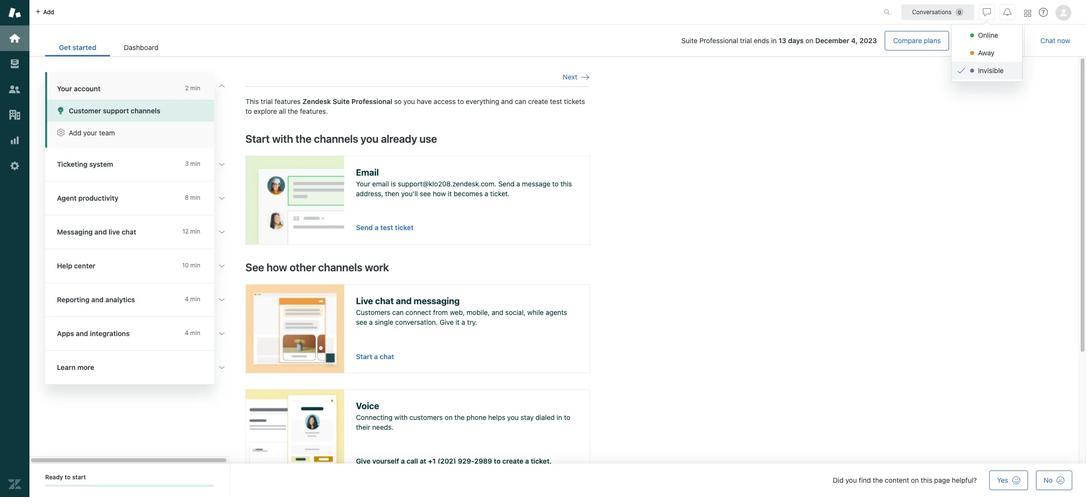 Task type: vqa. For each thing, say whether or not it's contained in the screenshot.
that
no



Task type: locate. For each thing, give the bounding box(es) containing it.
0 vertical spatial this
[[561, 180, 572, 188]]

0 horizontal spatial in
[[557, 414, 563, 422]]

7 min from the top
[[190, 330, 200, 337]]

views image
[[8, 57, 21, 70]]

6 min from the top
[[190, 296, 200, 303]]

customer support channels button
[[47, 100, 214, 122]]

you inside voice connecting with customers on the phone helps you stay dialed in to their needs.
[[508, 414, 519, 422]]

0 vertical spatial give
[[440, 318, 454, 327]]

in inside section
[[772, 36, 777, 45]]

trial up explore
[[261, 97, 273, 106]]

dashboard tab
[[110, 38, 172, 57]]

2 vertical spatial channels
[[318, 261, 363, 274]]

chat now
[[1041, 36, 1071, 45]]

0 vertical spatial create
[[528, 97, 548, 106]]

test left tickets
[[550, 97, 562, 106]]

min for ticketing system
[[190, 160, 200, 168]]

create left tickets
[[528, 97, 548, 106]]

already
[[381, 132, 417, 145]]

invisible menu item
[[952, 62, 1023, 80]]

apps and integrations heading
[[45, 317, 232, 351]]

2 vertical spatial on
[[912, 477, 920, 485]]

give down from
[[440, 318, 454, 327]]

trial down notifications icon
[[997, 36, 1009, 45]]

to left start
[[65, 474, 71, 482]]

how
[[433, 190, 446, 198], [267, 261, 287, 274]]

on right customers
[[445, 414, 453, 422]]

give
[[440, 318, 454, 327], [356, 457, 371, 466]]

min inside ticketing system heading
[[190, 160, 200, 168]]

a left call
[[401, 457, 405, 466]]

0 horizontal spatial suite
[[333, 97, 350, 106]]

customer support channels
[[69, 107, 161, 115]]

the inside footer
[[873, 477, 884, 485]]

the left phone
[[455, 414, 465, 422]]

and left live
[[95, 228, 107, 236]]

can right 'everything'
[[515, 97, 527, 106]]

0 vertical spatial on
[[806, 36, 814, 45]]

0 horizontal spatial your
[[83, 129, 97, 137]]

1 vertical spatial ticket.
[[531, 457, 552, 466]]

region
[[246, 97, 591, 498]]

1 horizontal spatial see
[[420, 190, 431, 198]]

min inside agent productivity 'heading'
[[190, 194, 200, 201]]

0 vertical spatial start
[[246, 132, 270, 145]]

december
[[816, 36, 850, 45]]

0 vertical spatial can
[[515, 97, 527, 106]]

0 horizontal spatial on
[[445, 414, 453, 422]]

start inside button
[[356, 353, 373, 361]]

did
[[833, 477, 844, 485]]

channels down your account heading
[[131, 107, 161, 115]]

chat inside messaging and live chat heading
[[122, 228, 136, 236]]

progress-bar progress bar
[[45, 486, 214, 488]]

in inside voice connecting with customers on the phone helps you stay dialed in to their needs.
[[557, 414, 563, 422]]

and right 'everything'
[[501, 97, 513, 106]]

in left 13
[[772, 36, 777, 45]]

min for apps and integrations
[[190, 330, 200, 337]]

live
[[356, 296, 373, 306]]

1 4 from the top
[[185, 296, 189, 303]]

0 horizontal spatial test
[[381, 224, 393, 232]]

1 horizontal spatial your
[[356, 180, 371, 188]]

min inside reporting and analytics heading
[[190, 296, 200, 303]]

1 vertical spatial test
[[381, 224, 393, 232]]

start down explore
[[246, 132, 270, 145]]

how right see
[[267, 261, 287, 274]]

1 vertical spatial start
[[356, 353, 373, 361]]

menu
[[952, 24, 1024, 82]]

0 vertical spatial your
[[981, 36, 995, 45]]

the right find
[[873, 477, 884, 485]]

1 horizontal spatial on
[[806, 36, 814, 45]]

yes button
[[990, 471, 1029, 491]]

0 vertical spatial 4
[[185, 296, 189, 303]]

ticket. right becomes
[[490, 190, 510, 198]]

1 horizontal spatial it
[[456, 318, 460, 327]]

0 horizontal spatial can
[[392, 309, 404, 317]]

your left account on the top left of the page
[[57, 85, 72, 93]]

1 horizontal spatial suite
[[682, 36, 698, 45]]

a down 'customers'
[[369, 318, 373, 327]]

0 horizontal spatial start
[[246, 132, 270, 145]]

0 vertical spatial it
[[448, 190, 452, 198]]

0 vertical spatial chat
[[122, 228, 136, 236]]

ticketing
[[57, 160, 88, 169]]

0 horizontal spatial with
[[272, 132, 293, 145]]

other
[[290, 261, 316, 274]]

1 vertical spatial your
[[356, 180, 371, 188]]

give yourself a call at +1 (202) 929-2989 to create a ticket.
[[356, 457, 552, 466]]

agent
[[57, 194, 77, 202]]

on right content at the bottom right of page
[[912, 477, 920, 485]]

1 vertical spatial 4 min
[[185, 330, 200, 337]]

1 vertical spatial suite
[[333, 97, 350, 106]]

to down this
[[246, 107, 252, 115]]

becomes
[[454, 190, 483, 198]]

min for reporting and analytics
[[190, 296, 200, 303]]

and up "connect"
[[396, 296, 412, 306]]

add your team
[[69, 129, 115, 137]]

give left yourself
[[356, 457, 371, 466]]

you inside the so you have access to everything and can create test tickets to explore all the features.
[[404, 97, 415, 106]]

0 vertical spatial test
[[550, 97, 562, 106]]

a
[[517, 180, 520, 188], [485, 190, 489, 198], [375, 224, 379, 232], [369, 318, 373, 327], [462, 318, 466, 327], [374, 353, 378, 361], [401, 457, 405, 466], [526, 457, 529, 466]]

channels left work
[[318, 261, 363, 274]]

8 min
[[185, 194, 200, 201]]

the right all
[[288, 107, 298, 115]]

you'll
[[401, 190, 418, 198]]

chat
[[122, 228, 136, 236], [375, 296, 394, 306], [380, 353, 394, 361]]

0 horizontal spatial see
[[356, 318, 367, 327]]

1 vertical spatial send
[[356, 224, 373, 232]]

1 horizontal spatial test
[[550, 97, 562, 106]]

1 vertical spatial with
[[395, 414, 408, 422]]

your inside add your team button
[[83, 129, 97, 137]]

can
[[515, 97, 527, 106], [392, 309, 404, 317]]

0 horizontal spatial it
[[448, 190, 452, 198]]

0 horizontal spatial how
[[267, 261, 287, 274]]

get started
[[59, 43, 96, 52]]

email your email is support@klo208.zendesk.com. send a message to this address, then you'll see how it becomes a ticket.
[[356, 167, 572, 198]]

you left already
[[361, 132, 379, 145]]

can inside the live chat and messaging customers can connect from web, mobile, and social, while agents see a single conversation. give it a try.
[[392, 309, 404, 317]]

and inside reporting and analytics heading
[[91, 296, 104, 304]]

this right message
[[561, 180, 572, 188]]

1 vertical spatial see
[[356, 318, 367, 327]]

while
[[528, 309, 544, 317]]

to right access
[[458, 97, 464, 106]]

the
[[288, 107, 298, 115], [296, 132, 312, 145], [455, 414, 465, 422], [873, 477, 884, 485]]

1 horizontal spatial in
[[772, 36, 777, 45]]

2 4 min from the top
[[185, 330, 200, 337]]

1 horizontal spatial with
[[395, 414, 408, 422]]

send down address,
[[356, 224, 373, 232]]

1 4 min from the top
[[185, 296, 200, 303]]

1 min from the top
[[190, 85, 200, 92]]

their
[[356, 423, 371, 432]]

add button
[[29, 0, 60, 24]]

1 vertical spatial create
[[503, 457, 524, 466]]

add
[[69, 129, 81, 137]]

your up "away"
[[981, 36, 995, 45]]

admin image
[[8, 160, 21, 172]]

0 vertical spatial suite
[[682, 36, 698, 45]]

0 horizontal spatial trial
[[261, 97, 273, 106]]

1 vertical spatial it
[[456, 318, 460, 327]]

you
[[404, 97, 415, 106], [361, 132, 379, 145], [508, 414, 519, 422], [846, 477, 858, 485]]

your right add
[[83, 129, 97, 137]]

messaging and live chat heading
[[45, 216, 232, 250]]

tab list
[[45, 38, 172, 57]]

productivity
[[78, 194, 118, 202]]

1 vertical spatial professional
[[352, 97, 393, 106]]

December 4, 2023 text field
[[816, 36, 878, 45]]

12 min
[[182, 228, 200, 235]]

4 min inside apps and integrations heading
[[185, 330, 200, 337]]

footer
[[29, 464, 1087, 498]]

4 min
[[185, 296, 200, 303], [185, 330, 200, 337]]

1 vertical spatial your
[[83, 129, 97, 137]]

how down support@klo208.zendesk.com.
[[433, 190, 446, 198]]

professional left ends
[[700, 36, 739, 45]]

10 min
[[182, 262, 200, 269]]

min inside your account heading
[[190, 85, 200, 92]]

0 horizontal spatial give
[[356, 457, 371, 466]]

ends
[[754, 36, 770, 45]]

you left stay at the bottom of the page
[[508, 414, 519, 422]]

min inside apps and integrations heading
[[190, 330, 200, 337]]

with
[[272, 132, 293, 145], [395, 414, 408, 422]]

1 horizontal spatial ticket.
[[531, 457, 552, 466]]

see inside the live chat and messaging customers can connect from web, mobile, and social, while agents see a single conversation. give it a try.
[[356, 318, 367, 327]]

chat right live
[[122, 228, 136, 236]]

the down the features.
[[296, 132, 312, 145]]

1 horizontal spatial create
[[528, 97, 548, 106]]

0 vertical spatial professional
[[700, 36, 739, 45]]

it down support@klo208.zendesk.com.
[[448, 190, 452, 198]]

it inside the live chat and messaging customers can connect from web, mobile, and social, while agents see a single conversation. give it a try.
[[456, 318, 460, 327]]

you right did
[[846, 477, 858, 485]]

trial left ends
[[741, 36, 753, 45]]

test left ticket on the top of page
[[381, 224, 393, 232]]

system
[[89, 160, 113, 169]]

trial inside buy your trial button
[[997, 36, 1009, 45]]

test
[[550, 97, 562, 106], [381, 224, 393, 232]]

1 horizontal spatial send
[[499, 180, 515, 188]]

send
[[499, 180, 515, 188], [356, 224, 373, 232]]

your
[[981, 36, 995, 45], [83, 129, 97, 137]]

it down web, at the left bottom of page
[[456, 318, 460, 327]]

a down the single
[[374, 353, 378, 361]]

4 inside apps and integrations heading
[[185, 330, 189, 337]]

ticket.
[[490, 190, 510, 198], [531, 457, 552, 466]]

create right 2989
[[503, 457, 524, 466]]

connecting
[[356, 414, 393, 422]]

trial
[[741, 36, 753, 45], [997, 36, 1009, 45], [261, 97, 273, 106]]

with inside voice connecting with customers on the phone helps you stay dialed in to their needs.
[[395, 414, 408, 422]]

0 horizontal spatial professional
[[352, 97, 393, 106]]

4,
[[852, 36, 858, 45]]

1 horizontal spatial give
[[440, 318, 454, 327]]

buy your trial button
[[960, 31, 1017, 51]]

the inside voice connecting with customers on the phone helps you stay dialed in to their needs.
[[455, 414, 465, 422]]

0 vertical spatial your
[[57, 85, 72, 93]]

on right days
[[806, 36, 814, 45]]

2 horizontal spatial trial
[[997, 36, 1009, 45]]

conversation.
[[395, 318, 438, 327]]

0 vertical spatial in
[[772, 36, 777, 45]]

channels down the features.
[[314, 132, 359, 145]]

1 vertical spatial channels
[[314, 132, 359, 145]]

connect
[[406, 309, 432, 317]]

help center heading
[[45, 250, 232, 284]]

your up address,
[[356, 180, 371, 188]]

chat up 'customers'
[[375, 296, 394, 306]]

send left message
[[499, 180, 515, 188]]

and right apps
[[76, 330, 88, 338]]

a right becomes
[[485, 190, 489, 198]]

0 horizontal spatial your
[[57, 85, 72, 93]]

4 min for integrations
[[185, 330, 200, 337]]

2 vertical spatial chat
[[380, 353, 394, 361]]

1 vertical spatial in
[[557, 414, 563, 422]]

0 vertical spatial send
[[499, 180, 515, 188]]

1 horizontal spatial this
[[921, 477, 933, 485]]

in right dialed
[[557, 414, 563, 422]]

add your team button
[[47, 122, 214, 144]]

and left analytics
[[91, 296, 104, 304]]

1 horizontal spatial your
[[981, 36, 995, 45]]

send a test ticket
[[356, 224, 414, 232]]

2 min from the top
[[190, 160, 200, 168]]

to right dialed
[[564, 414, 571, 422]]

ready
[[45, 474, 63, 482]]

did you find the content on this page helpful?
[[833, 477, 978, 485]]

no button
[[1037, 471, 1073, 491]]

4 min inside reporting and analytics heading
[[185, 296, 200, 303]]

start for start a chat
[[356, 353, 373, 361]]

start a chat button
[[356, 353, 394, 361]]

4 inside reporting and analytics heading
[[185, 296, 189, 303]]

0 vertical spatial channels
[[131, 107, 161, 115]]

suite
[[682, 36, 698, 45], [333, 97, 350, 106]]

1 vertical spatial 4
[[185, 330, 189, 337]]

4 min from the top
[[190, 228, 200, 235]]

1 vertical spatial chat
[[375, 296, 394, 306]]

1 horizontal spatial can
[[515, 97, 527, 106]]

reporting and analytics heading
[[45, 284, 232, 317]]

1 horizontal spatial how
[[433, 190, 446, 198]]

professional left so
[[352, 97, 393, 106]]

your inside buy your trial button
[[981, 36, 995, 45]]

this inside 'email your email is support@klo208.zendesk.com. send a message to this address, then you'll see how it becomes a ticket.'
[[561, 180, 572, 188]]

ticket
[[395, 224, 414, 232]]

0 horizontal spatial ticket.
[[490, 190, 510, 198]]

1 horizontal spatial professional
[[700, 36, 739, 45]]

a inside start a chat button
[[374, 353, 378, 361]]

0 vertical spatial see
[[420, 190, 431, 198]]

conversations button
[[902, 4, 975, 20]]

with left customers
[[395, 414, 408, 422]]

customers image
[[8, 83, 21, 96]]

ticket. down dialed
[[531, 457, 552, 466]]

0 horizontal spatial this
[[561, 180, 572, 188]]

and inside the so you have access to everything and can create test tickets to explore all the features.
[[501, 97, 513, 106]]

3 min from the top
[[190, 194, 200, 201]]

buy your trial
[[968, 36, 1009, 45]]

to inside 'email your email is support@klo208.zendesk.com. send a message to this address, then you'll see how it becomes a ticket.'
[[553, 180, 559, 188]]

1 vertical spatial this
[[921, 477, 933, 485]]

4 min for analytics
[[185, 296, 200, 303]]

2 4 from the top
[[185, 330, 189, 337]]

min inside messaging and live chat heading
[[190, 228, 200, 235]]

a left message
[[517, 180, 520, 188]]

this
[[561, 180, 572, 188], [921, 477, 933, 485]]

zendesk image
[[8, 479, 21, 491]]

to inside footer
[[65, 474, 71, 482]]

it
[[448, 190, 452, 198], [456, 318, 460, 327]]

center
[[74, 262, 95, 270]]

reporting image
[[8, 134, 21, 147]]

all
[[279, 107, 286, 115]]

2 horizontal spatial on
[[912, 477, 920, 485]]

zendesk support image
[[8, 6, 21, 19]]

is
[[391, 180, 396, 188]]

email
[[372, 180, 389, 188]]

stay
[[521, 414, 534, 422]]

1 vertical spatial on
[[445, 414, 453, 422]]

see down 'customers'
[[356, 318, 367, 327]]

live
[[109, 228, 120, 236]]

message
[[522, 180, 551, 188]]

5 min from the top
[[190, 262, 200, 269]]

to right message
[[553, 180, 559, 188]]

1 horizontal spatial trial
[[741, 36, 753, 45]]

you right so
[[404, 97, 415, 106]]

with down all
[[272, 132, 293, 145]]

start down 'customers'
[[356, 353, 373, 361]]

can up the single
[[392, 309, 404, 317]]

chat
[[1041, 36, 1056, 45]]

0 vertical spatial 4 min
[[185, 296, 200, 303]]

in
[[772, 36, 777, 45], [557, 414, 563, 422]]

0 vertical spatial ticket.
[[490, 190, 510, 198]]

chat down the single
[[380, 353, 394, 361]]

features.
[[300, 107, 328, 115]]

min
[[190, 85, 200, 92], [190, 160, 200, 168], [190, 194, 200, 201], [190, 228, 200, 235], [190, 262, 200, 269], [190, 296, 200, 303], [190, 330, 200, 337]]

professional inside section
[[700, 36, 739, 45]]

0 vertical spatial how
[[433, 190, 446, 198]]

zendesk products image
[[1025, 10, 1032, 16]]

section
[[180, 31, 1017, 51]]

1 vertical spatial can
[[392, 309, 404, 317]]

this left page in the bottom of the page
[[921, 477, 933, 485]]

1 horizontal spatial start
[[356, 353, 373, 361]]

section containing suite professional trial ends in
[[180, 31, 1017, 51]]

see right you'll
[[420, 190, 431, 198]]

min inside help center heading
[[190, 262, 200, 269]]

chat inside the live chat and messaging customers can connect from web, mobile, and social, while agents see a single conversation. give it a try.
[[375, 296, 394, 306]]



Task type: describe. For each thing, give the bounding box(es) containing it.
notifications image
[[1004, 8, 1012, 16]]

suite inside section
[[682, 36, 698, 45]]

chat now button
[[1033, 31, 1079, 51]]

and inside messaging and live chat heading
[[95, 228, 107, 236]]

send inside 'email your email is support@klo208.zendesk.com. send a message to this address, then you'll see how it becomes a ticket.'
[[499, 180, 515, 188]]

ticket. inside 'email your email is support@klo208.zendesk.com. send a message to this address, then you'll see how it becomes a ticket.'
[[490, 190, 510, 198]]

4 for apps and integrations
[[185, 330, 189, 337]]

a down stay at the bottom of the page
[[526, 457, 529, 466]]

invisible
[[979, 66, 1004, 75]]

compare plans
[[894, 36, 941, 45]]

channels for see how other channels work
[[318, 261, 363, 274]]

days
[[789, 36, 804, 45]]

min for your account
[[190, 85, 200, 92]]

customers
[[410, 414, 443, 422]]

dashboard
[[124, 43, 159, 52]]

agent productivity
[[57, 194, 118, 202]]

email
[[356, 167, 379, 178]]

chat inside start a chat button
[[380, 353, 394, 361]]

no
[[1044, 477, 1053, 485]]

929-
[[458, 457, 475, 466]]

account
[[74, 85, 101, 93]]

needs.
[[373, 423, 394, 432]]

learn more heading
[[45, 351, 232, 385]]

start with the channels you already use
[[246, 132, 437, 145]]

web,
[[450, 309, 465, 317]]

suite professional trial ends in 13 days on december 4, 2023
[[682, 36, 878, 45]]

this
[[246, 97, 259, 106]]

start
[[72, 474, 86, 482]]

example of conversation inside of messaging and the customer is asking the agent about changing the size of the retail order. image
[[246, 285, 344, 373]]

min for help center
[[190, 262, 200, 269]]

features
[[275, 97, 301, 106]]

voice connecting with customers on the phone helps you stay dialed in to their needs.
[[356, 401, 571, 432]]

support@klo208.zendesk.com.
[[398, 180, 497, 188]]

help center
[[57, 262, 95, 270]]

messaging
[[414, 296, 460, 306]]

tickets
[[564, 97, 585, 106]]

channels for start with the channels you already use
[[314, 132, 359, 145]]

helpful?
[[953, 477, 978, 485]]

see how other channels work
[[246, 261, 389, 274]]

tab list containing get started
[[45, 38, 172, 57]]

and inside apps and integrations heading
[[76, 330, 88, 338]]

menu containing online
[[952, 24, 1024, 82]]

your for add
[[83, 129, 97, 137]]

3
[[185, 160, 189, 168]]

0 vertical spatial with
[[272, 132, 293, 145]]

away
[[979, 49, 995, 57]]

13
[[779, 36, 787, 45]]

on inside section
[[806, 36, 814, 45]]

phone
[[467, 414, 487, 422]]

start for start with the channels you already use
[[246, 132, 270, 145]]

dialed
[[536, 414, 555, 422]]

button displays agent's chat status as invisible. image
[[984, 8, 992, 16]]

reporting and analytics
[[57, 296, 135, 304]]

0 horizontal spatial send
[[356, 224, 373, 232]]

help
[[57, 262, 72, 270]]

how inside 'email your email is support@klo208.zendesk.com. send a message to this address, then you'll see how it becomes a ticket.'
[[433, 190, 446, 198]]

single
[[375, 318, 394, 327]]

you inside footer
[[846, 477, 858, 485]]

2
[[185, 85, 189, 92]]

plans
[[925, 36, 941, 45]]

on inside footer
[[912, 477, 920, 485]]

customer
[[69, 107, 101, 115]]

test inside the so you have access to everything and can create test tickets to explore all the features.
[[550, 97, 562, 106]]

ticketing system heading
[[45, 148, 232, 182]]

trial for professional
[[741, 36, 753, 45]]

use
[[420, 132, 437, 145]]

social,
[[506, 309, 526, 317]]

customers
[[356, 309, 391, 317]]

next
[[563, 73, 578, 81]]

content
[[885, 477, 910, 485]]

12
[[182, 228, 189, 235]]

a left ticket on the top of page
[[375, 224, 379, 232]]

region containing start with the channels you already use
[[246, 97, 591, 498]]

call
[[407, 457, 418, 466]]

footer containing did you find the content on this page helpful?
[[29, 464, 1087, 498]]

this inside footer
[[921, 477, 933, 485]]

team
[[99, 129, 115, 137]]

live chat and messaging customers can connect from web, mobile, and social, while agents see a single conversation. give it a try.
[[356, 296, 568, 327]]

1 vertical spatial give
[[356, 457, 371, 466]]

organizations image
[[8, 109, 21, 121]]

1 vertical spatial how
[[267, 261, 287, 274]]

more
[[77, 364, 94, 372]]

get
[[59, 43, 71, 52]]

2023
[[860, 36, 878, 45]]

get started image
[[8, 32, 21, 45]]

online
[[979, 31, 999, 39]]

create inside the so you have access to everything and can create test tickets to explore all the features.
[[528, 97, 548, 106]]

everything
[[466, 97, 500, 106]]

compare
[[894, 36, 923, 45]]

to right 2989
[[494, 457, 501, 466]]

4 for reporting and analytics
[[185, 296, 189, 303]]

start a chat
[[356, 353, 394, 361]]

page
[[935, 477, 951, 485]]

see inside 'email your email is support@klo208.zendesk.com. send a message to this address, then you'll see how it becomes a ticket.'
[[420, 190, 431, 198]]

learn more
[[57, 364, 94, 372]]

messaging
[[57, 228, 93, 236]]

and left social,
[[492, 309, 504, 317]]

so you have access to everything and can create test tickets to explore all the features.
[[246, 97, 585, 115]]

min for messaging and live chat
[[190, 228, 200, 235]]

your inside 'email your email is support@klo208.zendesk.com. send a message to this address, then you'll see how it becomes a ticket.'
[[356, 180, 371, 188]]

helps
[[489, 414, 506, 422]]

min for agent productivity
[[190, 194, 200, 201]]

2989
[[475, 457, 492, 466]]

a left 'try.'
[[462, 318, 466, 327]]

apps
[[57, 330, 74, 338]]

can inside the so you have access to everything and can create test tickets to explore all the features.
[[515, 97, 527, 106]]

agent productivity heading
[[45, 182, 232, 216]]

mobile,
[[467, 309, 490, 317]]

it inside 'email your email is support@klo208.zendesk.com. send a message to this address, then you'll see how it becomes a ticket.'
[[448, 190, 452, 198]]

get help image
[[1040, 8, 1049, 17]]

give inside the live chat and messaging customers can connect from web, mobile, and social, while agents see a single conversation. give it a try.
[[440, 318, 454, 327]]

channels inside 'button'
[[131, 107, 161, 115]]

on inside voice connecting with customers on the phone helps you stay dialed in to their needs.
[[445, 414, 453, 422]]

at
[[420, 457, 427, 466]]

buy
[[968, 36, 980, 45]]

example of email conversation inside of the ticketing system and the customer is asking the agent about reimbursement policy. image
[[246, 156, 344, 244]]

your account
[[57, 85, 101, 93]]

your inside heading
[[57, 85, 72, 93]]

0 horizontal spatial create
[[503, 457, 524, 466]]

send a test ticket link
[[356, 224, 414, 232]]

your for buy
[[981, 36, 995, 45]]

work
[[365, 261, 389, 274]]

so
[[394, 97, 402, 106]]

support
[[103, 107, 129, 115]]

3 min
[[185, 160, 200, 168]]

voice
[[356, 401, 379, 411]]

to inside voice connecting with customers on the phone helps you stay dialed in to their needs.
[[564, 414, 571, 422]]

main element
[[0, 0, 29, 498]]

trial for your
[[997, 36, 1009, 45]]

see
[[246, 261, 264, 274]]

ready to start
[[45, 474, 86, 482]]

your account heading
[[45, 72, 232, 100]]

yes
[[998, 477, 1009, 485]]

zendesk
[[303, 97, 331, 106]]

+1
[[428, 457, 436, 466]]

next button
[[563, 73, 590, 82]]

access
[[434, 97, 456, 106]]

example of how the agent accepts an incoming phone call as well as how to log the details of the call. image
[[246, 390, 344, 478]]

then
[[385, 190, 400, 198]]

the inside the so you have access to everything and can create test tickets to explore all the features.
[[288, 107, 298, 115]]

reporting
[[57, 296, 90, 304]]



